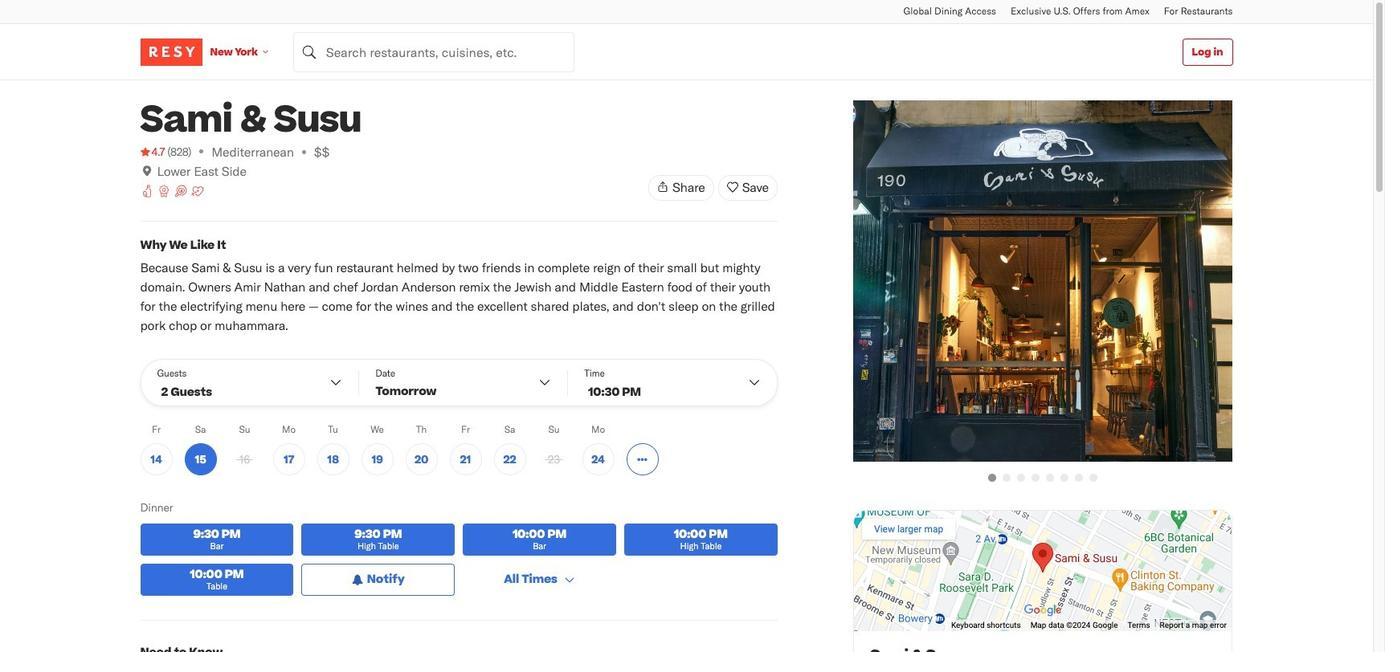 Task type: locate. For each thing, give the bounding box(es) containing it.
None field
[[293, 32, 574, 72]]

4.7 out of 5 stars image
[[140, 144, 165, 160]]



Task type: vqa. For each thing, say whether or not it's contained in the screenshot.
Search restaurants, cuisines, etc. text box
yes



Task type: describe. For each thing, give the bounding box(es) containing it.
Search restaurants, cuisines, etc. text field
[[293, 32, 574, 72]]



